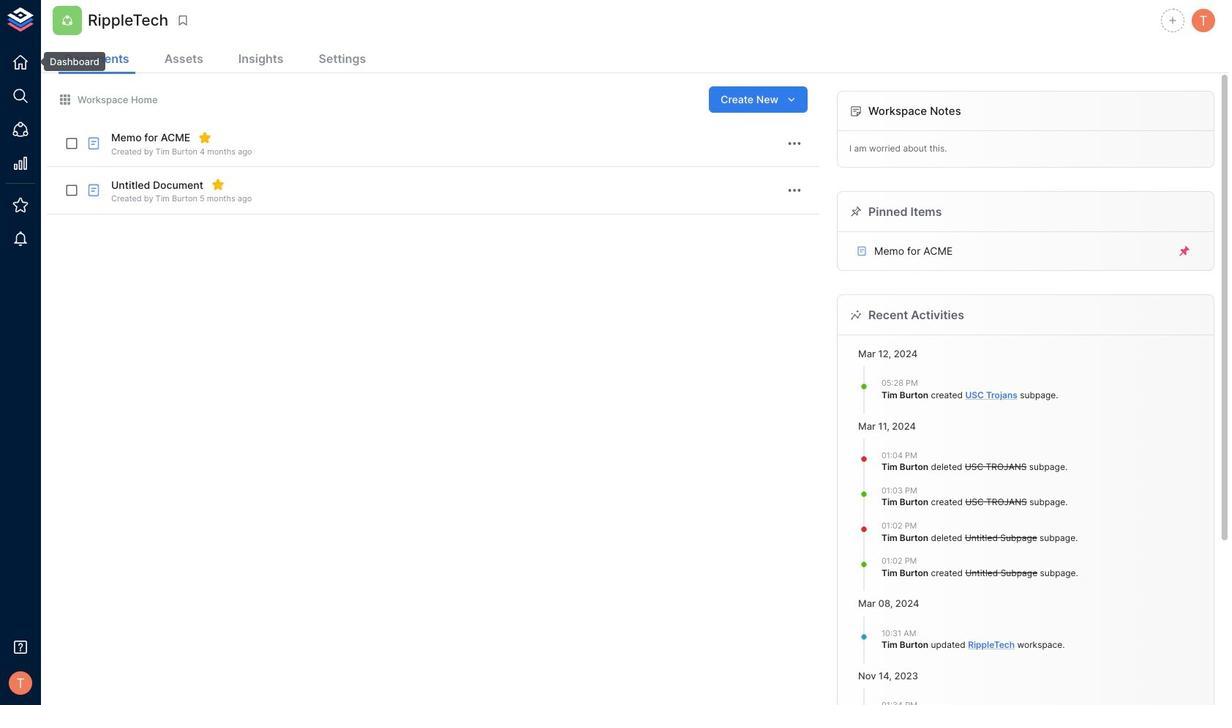Task type: locate. For each thing, give the bounding box(es) containing it.
1 vertical spatial remove favorite image
[[212, 178, 225, 191]]

tooltip
[[34, 52, 105, 71]]

remove favorite image
[[199, 131, 212, 144], [212, 178, 225, 191]]



Task type: describe. For each thing, give the bounding box(es) containing it.
bookmark image
[[176, 14, 190, 27]]

0 vertical spatial remove favorite image
[[199, 131, 212, 144]]

unpin image
[[1179, 245, 1192, 258]]



Task type: vqa. For each thing, say whether or not it's contained in the screenshot.
tooltip on the top
yes



